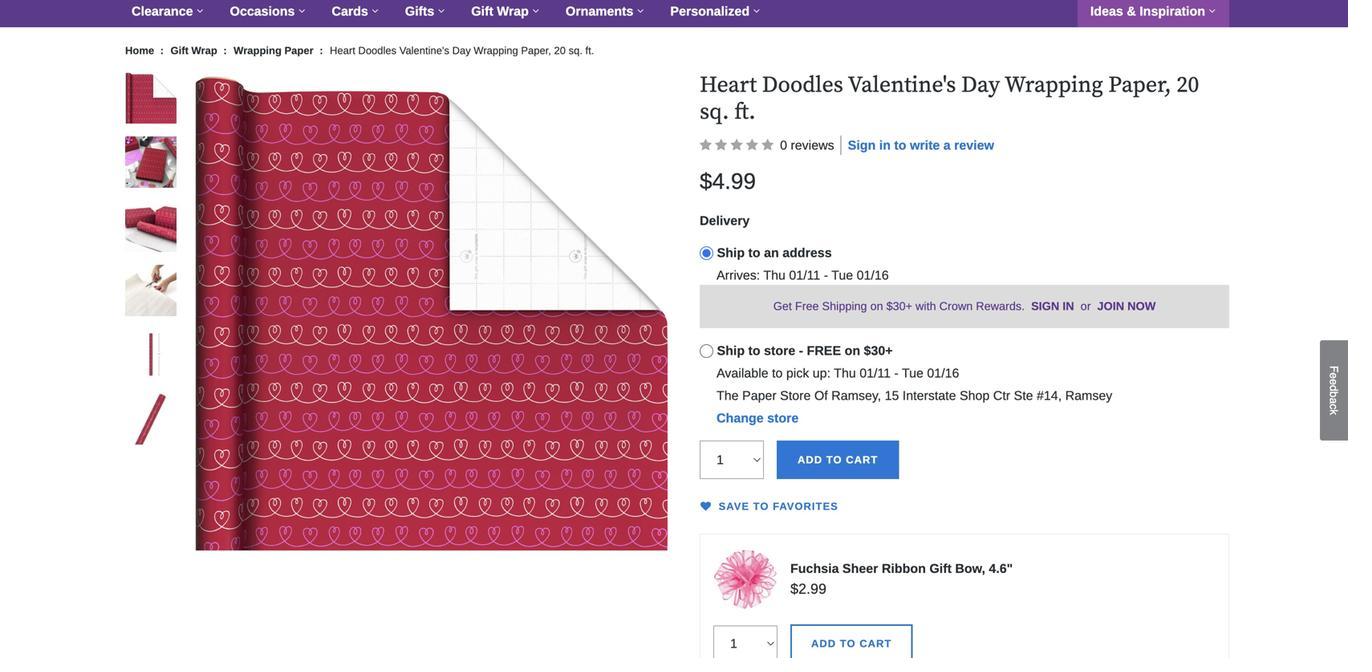Task type: vqa. For each thing, say whether or not it's contained in the screenshot.
the bottommost Gift Wrap
yes



Task type: describe. For each thing, give the bounding box(es) containing it.
to for ship to store - free on $30+ available to pick up: thu 01/11 - tue 01/16 the paper store of ramsey, 15 interstate shop ctr ste #14, ramsey change store
[[748, 343, 760, 358]]

ideas
[[1090, 4, 1123, 18]]

pick
[[786, 366, 809, 380]]

&
[[1127, 4, 1136, 18]]

menu bar containing clearance
[[119, 0, 1229, 27]]

personalized link
[[658, 0, 774, 27]]

bow,
[[955, 561, 985, 576]]

fuchsia
[[790, 561, 839, 576]]

$4.99
[[700, 169, 756, 194]]

0 horizontal spatial ft.
[[585, 45, 594, 57]]

reviews
[[791, 138, 834, 153]]

delivery
[[700, 214, 750, 228]]

home
[[125, 45, 157, 57]]

1 icon image from the left
[[700, 139, 712, 152]]

heart inside 'heart doodles valentine's day wrapping paper, 20 sq. ft.'
[[700, 71, 757, 100]]

up:
[[813, 366, 831, 380]]

inspiration
[[1140, 4, 1205, 18]]

clearance
[[132, 4, 193, 18]]

15
[[885, 388, 899, 403]]

clearance link
[[119, 0, 217, 27]]

change
[[717, 411, 764, 425]]

gift inside menu bar
[[471, 4, 493, 18]]

f e e d b a c k button
[[1320, 340, 1348, 441]]

add for add to cart
[[811, 637, 836, 649]]

paper, inside 'heart doodles valentine's day wrapping paper, 20 sq. ft.'
[[1109, 71, 1171, 100]]

the
[[717, 388, 739, 403]]

write
[[910, 138, 940, 153]]

0 horizontal spatial wrap
[[191, 45, 217, 57]]

sign in link
[[1031, 300, 1074, 313]]

ship for ship to an address arrives: thu 01/11 - tue 01/16
[[717, 246, 745, 260]]

day inside region
[[961, 71, 1000, 100]]

4.6"
[[989, 561, 1013, 576]]

cart for add to cart
[[846, 454, 878, 466]]

arrives:
[[717, 268, 760, 283]]

ramsey
[[1065, 388, 1112, 403]]

0 vertical spatial valentine's
[[399, 45, 449, 57]]

c
[[1328, 404, 1341, 409]]

0 horizontal spatial gift wrap
[[171, 45, 217, 57]]

heart doodles valentine's day wrapping paper, 20 sq. ft. inside heart doodles valentine's day wrapping paper, 20 sq. ft. region
[[700, 71, 1199, 126]]

ribbon
[[882, 561, 926, 576]]

add to cart button
[[790, 624, 913, 658]]

#14,
[[1037, 388, 1062, 403]]

save to favorites link
[[700, 495, 838, 521]]

cart for add to cart
[[860, 637, 892, 649]]

free
[[795, 300, 819, 313]]

favorites
[[773, 500, 838, 512]]

k
[[1328, 409, 1341, 415]]

0 horizontal spatial paper,
[[521, 45, 551, 57]]

to
[[826, 454, 842, 466]]

f
[[1328, 366, 1341, 373]]

free
[[807, 343, 841, 358]]

0 horizontal spatial -
[[799, 343, 803, 358]]

1 horizontal spatial wrapping
[[474, 45, 518, 57]]

5 icon image from the left
[[762, 139, 774, 152]]

to left the write
[[894, 138, 906, 153]]

fuchsia sheer ribbon gift bow, 4.6" link
[[790, 561, 1013, 576]]

2 e from the top
[[1328, 379, 1341, 385]]

1 vertical spatial sign
[[1031, 300, 1060, 313]]

with
[[916, 300, 936, 313]]

to left "pick"
[[772, 366, 783, 380]]

personalized
[[670, 4, 750, 18]]

valentine's inside heart doodles valentine's day wrapping paper, 20 sq. ft. region
[[848, 71, 956, 100]]

none radio inside heart doodles valentine's day wrapping paper, 20 sq. ft. region
[[700, 344, 713, 358]]

gift wrap inside menu bar
[[471, 4, 529, 18]]

sign in to write a review
[[848, 138, 994, 153]]

2 icon image from the left
[[715, 139, 727, 152]]

0 horizontal spatial heart
[[330, 45, 355, 57]]

heart doodles valentine's day wrapping paper, 20 sq. ft. region
[[119, 71, 1229, 658]]

add to cart button
[[777, 440, 899, 479]]

wrapping paper
[[234, 45, 313, 57]]

a inside 'button'
[[1328, 398, 1341, 404]]

save
[[719, 500, 750, 512]]

0 vertical spatial day
[[452, 45, 471, 57]]

$2.99
[[790, 580, 827, 597]]

to for add to cart
[[840, 637, 856, 649]]

01/16 inside the ship to an address arrives: thu 01/11 - tue 01/16
[[857, 268, 889, 283]]

- inside the ship to an address arrives: thu 01/11 - tue 01/16
[[824, 268, 828, 283]]

to for save to favorites
[[753, 500, 769, 512]]

an
[[764, 246, 779, 260]]

0 vertical spatial doodles
[[358, 45, 397, 57]]

address
[[783, 246, 832, 260]]

ornaments
[[566, 4, 633, 18]]

ramsey,
[[832, 388, 881, 403]]

20 inside heart doodles valentine's day wrapping paper, 20 sq. ft. region
[[1177, 71, 1199, 100]]

ft. inside region
[[734, 98, 756, 126]]

sq. inside 'heart doodles valentine's day wrapping paper, 20 sq. ft.'
[[700, 98, 729, 126]]

occasions
[[230, 4, 295, 18]]

crown
[[939, 300, 973, 313]]

get
[[773, 300, 792, 313]]

d
[[1328, 385, 1341, 391]]

doodles inside region
[[762, 71, 843, 100]]

0 vertical spatial sign
[[848, 138, 876, 153]]

ship to store - free on $30+ available to pick up: thu 01/11 - tue 01/16 the paper store of ramsey, 15 interstate shop ctr ste #14, ramsey change store
[[717, 343, 1112, 425]]

3 icon image from the left
[[731, 139, 743, 152]]



Task type: locate. For each thing, give the bounding box(es) containing it.
ship up "available"
[[717, 343, 745, 358]]

to right save
[[753, 500, 769, 512]]

01/16 up the shipping
[[857, 268, 889, 283]]

0 vertical spatial -
[[824, 268, 828, 283]]

1 vertical spatial store
[[767, 411, 799, 425]]

to left an
[[748, 246, 760, 260]]

-
[[824, 268, 828, 283], [799, 343, 803, 358], [894, 366, 899, 380]]

1 vertical spatial -
[[799, 343, 803, 358]]

a up k at the bottom right
[[1328, 398, 1341, 404]]

1 horizontal spatial heart doodles valentine's day wrapping paper, 20 sq. ft.
[[700, 71, 1199, 126]]

on inside ship to store - free on $30+ available to pick up: thu 01/11 - tue 01/16 the paper store of ramsey, 15 interstate shop ctr ste #14, ramsey change store
[[845, 343, 860, 358]]

heart doodles valentine's day wrapping paper, 20 sq. ft. up the write
[[700, 71, 1199, 126]]

add inside add to cart button
[[798, 454, 823, 466]]

thu
[[763, 268, 786, 283], [834, 366, 856, 380]]

gift wrap right gifts link
[[471, 4, 529, 18]]

add left the to
[[798, 454, 823, 466]]

0 horizontal spatial 20
[[554, 45, 566, 57]]

1 horizontal spatial gift wrap
[[471, 4, 529, 18]]

tue inside the ship to an address arrives: thu 01/11 - tue 01/16
[[832, 268, 853, 283]]

gift wrap link
[[458, 0, 553, 27], [171, 45, 220, 57]]

ship for ship to store - free on $30+ available to pick up: thu 01/11 - tue 01/16 the paper store of ramsey, 15 interstate shop ctr ste #14, ramsey change store
[[717, 343, 745, 358]]

doodles up 0 reviews
[[762, 71, 843, 100]]

ideas & inspiration
[[1090, 4, 1205, 18]]

gifts
[[405, 4, 434, 18]]

heart image
[[700, 501, 715, 511]]

heart doodles valentine's day wrapping paper, 20 sq. ft. down gifts link
[[330, 45, 594, 57]]

join
[[1097, 300, 1124, 313]]

0 horizontal spatial gift
[[171, 45, 189, 57]]

01/11 up the 15
[[860, 366, 891, 380]]

1 horizontal spatial heart
[[700, 71, 757, 100]]

add to cart
[[798, 454, 878, 466]]

valentine's up sign in to write a review
[[848, 71, 956, 100]]

1 horizontal spatial gift wrap link
[[458, 0, 553, 27]]

0 vertical spatial on
[[870, 300, 883, 313]]

gift left the bow,
[[930, 561, 952, 576]]

0 vertical spatial gift wrap link
[[458, 0, 553, 27]]

1 vertical spatial doodles
[[762, 71, 843, 100]]

1 horizontal spatial valentine's
[[848, 71, 956, 100]]

0 horizontal spatial tue
[[832, 268, 853, 283]]

day up review
[[961, 71, 1000, 100]]

01/16 up interstate
[[927, 366, 959, 380]]

gift right 'home' link
[[171, 45, 189, 57]]

1 vertical spatial tue
[[902, 366, 924, 380]]

gift inside fuchsia sheer ribbon gift bow, 4.6" $2.99
[[930, 561, 952, 576]]

valentine's
[[399, 45, 449, 57], [848, 71, 956, 100]]

banner containing clearance
[[0, 0, 1348, 27]]

ship to an address arrives: thu 01/11 - tue 01/16
[[717, 246, 889, 283]]

store up "pick"
[[764, 343, 795, 358]]

1 e from the top
[[1328, 373, 1341, 379]]

shipping
[[822, 300, 867, 313]]

wrap inside banner
[[497, 4, 529, 18]]

day down gifts link
[[452, 45, 471, 57]]

1 horizontal spatial paper
[[742, 388, 777, 403]]

0 vertical spatial $30+
[[886, 300, 912, 313]]

a inside region
[[944, 138, 951, 153]]

tue
[[832, 268, 853, 283], [902, 366, 924, 380]]

0 vertical spatial 01/16
[[857, 268, 889, 283]]

1 horizontal spatial ft.
[[734, 98, 756, 126]]

fuchsia sheer ribbon gift bow, 4.6" $2.99
[[790, 561, 1013, 597]]

2 horizontal spatial wrapping
[[1005, 71, 1103, 100]]

None radio
[[700, 344, 713, 358]]

2 vertical spatial -
[[894, 366, 899, 380]]

1 vertical spatial gift wrap link
[[171, 45, 220, 57]]

1 vertical spatial day
[[961, 71, 1000, 100]]

gift wrap down clearance link
[[171, 45, 217, 57]]

4 icon image from the left
[[746, 139, 758, 152]]

thu inside the ship to an address arrives: thu 01/11 - tue 01/16
[[763, 268, 786, 283]]

01/16 inside ship to store - free on $30+ available to pick up: thu 01/11 - tue 01/16 the paper store of ramsey, 15 interstate shop ctr ste #14, ramsey change store
[[927, 366, 959, 380]]

1 ship from the top
[[717, 246, 745, 260]]

1 vertical spatial gift wrap
[[171, 45, 217, 57]]

ornaments link
[[553, 0, 658, 27]]

0 horizontal spatial 01/16
[[857, 268, 889, 283]]

01/11 down address
[[789, 268, 820, 283]]

0 horizontal spatial in
[[879, 138, 891, 153]]

b
[[1328, 391, 1341, 398]]

to
[[894, 138, 906, 153], [748, 246, 760, 260], [748, 343, 760, 358], [772, 366, 783, 380], [753, 500, 769, 512], [840, 637, 856, 649]]

thu right up:
[[834, 366, 856, 380]]

0 vertical spatial gift
[[471, 4, 493, 18]]

0 vertical spatial 01/11
[[789, 268, 820, 283]]

1 horizontal spatial gift
[[471, 4, 493, 18]]

0 vertical spatial heart
[[330, 45, 355, 57]]

banner
[[0, 0, 1348, 27]]

to up "available"
[[748, 343, 760, 358]]

menu bar
[[119, 0, 1229, 27]]

a
[[944, 138, 951, 153], [1328, 398, 1341, 404]]

$30+
[[886, 300, 912, 313], [864, 343, 893, 358]]

gift wrap
[[471, 4, 529, 18], [171, 45, 217, 57]]

1 horizontal spatial sign
[[1031, 300, 1060, 313]]

store
[[764, 343, 795, 358], [767, 411, 799, 425]]

0 horizontal spatial valentine's
[[399, 45, 449, 57]]

on right the shipping
[[870, 300, 883, 313]]

change store button
[[700, 408, 799, 428]]

sign
[[848, 138, 876, 153], [1031, 300, 1060, 313]]

1 vertical spatial heart doodles valentine's day wrapping paper, 20 sq. ft.
[[700, 71, 1199, 126]]

sign right reviews
[[848, 138, 876, 153]]

in
[[879, 138, 891, 153], [1063, 300, 1074, 313]]

0 vertical spatial tue
[[832, 268, 853, 283]]

0 horizontal spatial a
[[944, 138, 951, 153]]

none radio inside heart doodles valentine's day wrapping paper, 20 sq. ft. region
[[700, 247, 713, 260]]

- up "pick"
[[799, 343, 803, 358]]

0 vertical spatial paper,
[[521, 45, 551, 57]]

0 horizontal spatial thu
[[763, 268, 786, 283]]

valentine's down gifts link
[[399, 45, 449, 57]]

cards link
[[319, 0, 392, 27]]

2 vertical spatial gift
[[930, 561, 952, 576]]

1 horizontal spatial 20
[[1177, 71, 1199, 100]]

0 vertical spatial store
[[764, 343, 795, 358]]

1 vertical spatial thu
[[834, 366, 856, 380]]

ft. up $4.99
[[734, 98, 756, 126]]

doodles down cards link
[[358, 45, 397, 57]]

wrapping
[[234, 45, 282, 57], [474, 45, 518, 57], [1005, 71, 1103, 100]]

0 vertical spatial 20
[[554, 45, 566, 57]]

1 horizontal spatial doodles
[[762, 71, 843, 100]]

paper inside ship to store - free on $30+ available to pick up: thu 01/11 - tue 01/16 the paper store of ramsey, 15 interstate shop ctr ste #14, ramsey change store
[[742, 388, 777, 403]]

1 vertical spatial 01/16
[[927, 366, 959, 380]]

sign in to write a review link
[[848, 138, 994, 153]]

0 vertical spatial thu
[[763, 268, 786, 283]]

ctr
[[993, 388, 1010, 403]]

2 horizontal spatial -
[[894, 366, 899, 380]]

$30+ up the 15
[[864, 343, 893, 358]]

now
[[1128, 300, 1156, 313]]

01/11 inside the ship to an address arrives: thu 01/11 - tue 01/16
[[789, 268, 820, 283]]

0 horizontal spatial gift wrap link
[[171, 45, 220, 57]]

of
[[814, 388, 828, 403]]

0 horizontal spatial sign
[[848, 138, 876, 153]]

0 vertical spatial ft.
[[585, 45, 594, 57]]

1 vertical spatial $30+
[[864, 343, 893, 358]]

20 down ornaments
[[554, 45, 566, 57]]

0 horizontal spatial sq.
[[569, 45, 583, 57]]

0 horizontal spatial paper
[[284, 45, 313, 57]]

paper
[[284, 45, 313, 57], [742, 388, 777, 403]]

0 horizontal spatial doodles
[[358, 45, 397, 57]]

shop
[[960, 388, 990, 403]]

0 vertical spatial cart
[[846, 454, 878, 466]]

cards
[[332, 4, 368, 18]]

1 horizontal spatial day
[[961, 71, 1000, 100]]

thu inside ship to store - free on $30+ available to pick up: thu 01/11 - tue 01/16 the paper store of ramsey, 15 interstate shop ctr ste #14, ramsey change store
[[834, 366, 856, 380]]

gift right gifts link
[[471, 4, 493, 18]]

1 vertical spatial heart
[[700, 71, 757, 100]]

1 vertical spatial sq.
[[700, 98, 729, 126]]

heart down personalized link
[[700, 71, 757, 100]]

0 vertical spatial gift wrap
[[471, 4, 529, 18]]

ship up arrives:
[[717, 246, 745, 260]]

1 horizontal spatial wrap
[[497, 4, 529, 18]]

thu down an
[[763, 268, 786, 283]]

cart down fuchsia sheer ribbon gift bow, 4.6" $2.99
[[860, 637, 892, 649]]

to inside add to cart button
[[840, 637, 856, 649]]

sq. up $4.99
[[700, 98, 729, 126]]

0 vertical spatial add
[[798, 454, 823, 466]]

add inside add to cart button
[[811, 637, 836, 649]]

interstate
[[903, 388, 956, 403]]

a right the write
[[944, 138, 951, 153]]

in left the write
[[879, 138, 891, 153]]

store down store
[[767, 411, 799, 425]]

occasions link
[[217, 0, 319, 27]]

doodles
[[358, 45, 397, 57], [762, 71, 843, 100]]

0 vertical spatial wrap
[[497, 4, 529, 18]]

0 vertical spatial paper
[[284, 45, 313, 57]]

2 ship from the top
[[717, 343, 745, 358]]

0 reviews
[[780, 138, 834, 153]]

or
[[1081, 300, 1091, 313]]

1 vertical spatial a
[[1328, 398, 1341, 404]]

review
[[954, 138, 994, 153]]

1 vertical spatial add
[[811, 637, 836, 649]]

save to favorites
[[715, 500, 838, 512]]

0 horizontal spatial heart doodles valentine's day wrapping paper, 20 sq. ft.
[[330, 45, 594, 57]]

rewards.
[[976, 300, 1025, 313]]

1 vertical spatial cart
[[860, 637, 892, 649]]

wrapping paper link
[[234, 45, 316, 57]]

ship inside the ship to an address arrives: thu 01/11 - tue 01/16
[[717, 246, 745, 260]]

ship inside ship to store - free on $30+ available to pick up: thu 01/11 - tue 01/16 the paper store of ramsey, 15 interstate shop ctr ste #14, ramsey change store
[[717, 343, 745, 358]]

to down "sheer"
[[840, 637, 856, 649]]

add for add to cart
[[798, 454, 823, 466]]

tue up interstate
[[902, 366, 924, 380]]

heart doodles valentine's day wrapping paper, 20 sq. ft. image
[[125, 72, 177, 124], [189, 72, 668, 551], [125, 136, 177, 188], [125, 201, 177, 252], [125, 265, 177, 316], [125, 329, 177, 380], [125, 393, 177, 445]]

add down $2.99 at bottom
[[811, 637, 836, 649]]

0
[[780, 138, 787, 153]]

1 horizontal spatial paper,
[[1109, 71, 1171, 100]]

tue up the shipping
[[832, 268, 853, 283]]

tue inside ship to store - free on $30+ available to pick up: thu 01/11 - tue 01/16 the paper store of ramsey, 15 interstate shop ctr ste #14, ramsey change store
[[902, 366, 924, 380]]

1 horizontal spatial in
[[1063, 300, 1074, 313]]

store
[[780, 388, 811, 403]]

ideas & inspiration link
[[1078, 0, 1229, 27]]

fuchsia sheer ribbon gift bow, 4.6" image
[[713, 547, 778, 611]]

sign left the or
[[1031, 300, 1060, 313]]

home link
[[125, 45, 157, 57]]

0 vertical spatial in
[[879, 138, 891, 153]]

20
[[554, 45, 566, 57], [1177, 71, 1199, 100]]

2 horizontal spatial gift
[[930, 561, 952, 576]]

20 down the inspiration on the right top
[[1177, 71, 1199, 100]]

to for ship to an address arrives: thu 01/11 - tue 01/16
[[748, 246, 760, 260]]

0 vertical spatial heart doodles valentine's day wrapping paper, 20 sq. ft.
[[330, 45, 594, 57]]

ship
[[717, 246, 745, 260], [717, 343, 745, 358]]

paper down occasions link
[[284, 45, 313, 57]]

1 horizontal spatial 01/11
[[860, 366, 891, 380]]

e up d
[[1328, 373, 1341, 379]]

gift
[[471, 4, 493, 18], [171, 45, 189, 57], [930, 561, 952, 576]]

available
[[717, 366, 769, 380]]

day
[[452, 45, 471, 57], [961, 71, 1000, 100]]

ft. down ornaments link
[[585, 45, 594, 57]]

on right 'free'
[[845, 343, 860, 358]]

join now link
[[1097, 300, 1156, 313]]

to inside the save to favorites link
[[753, 500, 769, 512]]

e
[[1328, 373, 1341, 379], [1328, 379, 1341, 385]]

in left the or
[[1063, 300, 1074, 313]]

1 vertical spatial ship
[[717, 343, 745, 358]]

0 vertical spatial sq.
[[569, 45, 583, 57]]

sq. down ornaments
[[569, 45, 583, 57]]

- up the 15
[[894, 366, 899, 380]]

heart doodles valentine's day wrapping paper, 20 sq. ft.
[[330, 45, 594, 57], [700, 71, 1199, 126]]

0 horizontal spatial 01/11
[[789, 268, 820, 283]]

0 horizontal spatial on
[[845, 343, 860, 358]]

wrap
[[497, 4, 529, 18], [191, 45, 217, 57]]

1 horizontal spatial thu
[[834, 366, 856, 380]]

$30+ inside ship to store - free on $30+ available to pick up: thu 01/11 - tue 01/16 the paper store of ramsey, 15 interstate shop ctr ste #14, ramsey change store
[[864, 343, 893, 358]]

sq.
[[569, 45, 583, 57], [700, 98, 729, 126]]

paper up change store button at the right of page
[[742, 388, 777, 403]]

f e e d b a c k
[[1328, 366, 1341, 415]]

heart down cards link
[[330, 45, 355, 57]]

$30+ left with at the right of page
[[886, 300, 912, 313]]

to inside the ship to an address arrives: thu 01/11 - tue 01/16
[[748, 246, 760, 260]]

1 horizontal spatial a
[[1328, 398, 1341, 404]]

heart
[[330, 45, 355, 57], [700, 71, 757, 100]]

paper,
[[521, 45, 551, 57], [1109, 71, 1171, 100]]

0 vertical spatial ship
[[717, 246, 745, 260]]

e up "b"
[[1328, 379, 1341, 385]]

sheer
[[843, 561, 878, 576]]

cart right the to
[[846, 454, 878, 466]]

1 vertical spatial paper
[[742, 388, 777, 403]]

01/11 inside ship to store - free on $30+ available to pick up: thu 01/11 - tue 01/16 the paper store of ramsey, 15 interstate shop ctr ste #14, ramsey change store
[[860, 366, 891, 380]]

None radio
[[700, 247, 713, 260]]

- down address
[[824, 268, 828, 283]]

1 vertical spatial wrap
[[191, 45, 217, 57]]

1 vertical spatial paper,
[[1109, 71, 1171, 100]]

0 horizontal spatial wrapping
[[234, 45, 282, 57]]

add to cart
[[811, 637, 892, 649]]

icon image
[[700, 139, 712, 152], [715, 139, 727, 152], [731, 139, 743, 152], [746, 139, 758, 152], [762, 139, 774, 152]]

1 vertical spatial valentine's
[[848, 71, 956, 100]]

cart
[[846, 454, 878, 466], [860, 637, 892, 649]]

0 vertical spatial a
[[944, 138, 951, 153]]

get free shipping on $30+ with crown rewards. sign in or join now
[[773, 300, 1156, 313]]

1 horizontal spatial on
[[870, 300, 883, 313]]

ste
[[1014, 388, 1033, 403]]

wrapping inside heart doodles valentine's day wrapping paper, 20 sq. ft. region
[[1005, 71, 1103, 100]]

1 vertical spatial in
[[1063, 300, 1074, 313]]

1 horizontal spatial -
[[824, 268, 828, 283]]

gifts link
[[392, 0, 458, 27]]

1 horizontal spatial 01/16
[[927, 366, 959, 380]]



